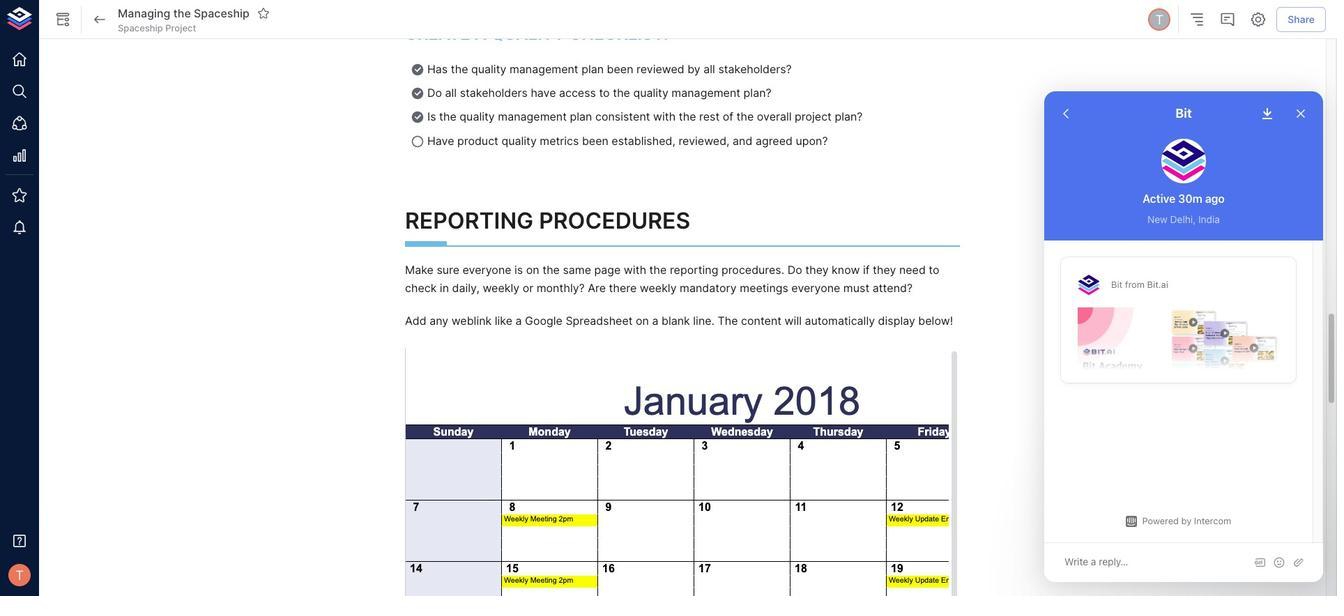 Task type: describe. For each thing, give the bounding box(es) containing it.
like
[[495, 314, 513, 328]]

the up consistent
[[613, 86, 631, 100]]

reporting
[[405, 207, 534, 234]]

settings image
[[1251, 11, 1268, 28]]

do inside make sure everyone is on the same page with the reporting procedures. do they know if they need to check in daily, weekly or monthly? are there weekly mandatory meetings everyone must attend?
[[788, 263, 803, 277]]

are
[[588, 281, 606, 295]]

consistent
[[596, 110, 651, 124]]

with inside make sure everyone is on the same page with the reporting procedures. do they know if they need to check in daily, weekly or monthly? are there weekly mandatory meetings everyone must attend?
[[624, 263, 647, 277]]

quality
[[491, 24, 565, 44]]

established,
[[612, 134, 676, 148]]

plan for been
[[582, 62, 604, 76]]

has
[[428, 62, 448, 76]]

page
[[595, 263, 621, 277]]

project
[[166, 22, 196, 33]]

0 vertical spatial do
[[428, 86, 442, 100]]

below!
[[919, 314, 954, 328]]

1 horizontal spatial everyone
[[792, 281, 841, 295]]

quality up is the quality management plan consistent with the rest of the overall project plan? at top
[[634, 86, 669, 100]]

2 weekly from the left
[[640, 281, 677, 295]]

need
[[900, 263, 926, 277]]

reporting
[[670, 263, 719, 277]]

is
[[515, 263, 523, 277]]

create a quality checklist:
[[405, 24, 669, 44]]

share button
[[1277, 7, 1327, 32]]

if
[[864, 263, 870, 277]]

has the quality management plan been reviewed by all stakeholders?
[[428, 62, 792, 76]]

any
[[430, 314, 449, 328]]

favorite image
[[257, 7, 270, 19]]

know
[[832, 263, 860, 277]]

share
[[1289, 13, 1316, 25]]

the up the "monthly?"
[[543, 263, 560, 277]]

is
[[428, 110, 436, 124]]

display
[[879, 314, 916, 328]]

by
[[688, 62, 701, 76]]

0 vertical spatial t button
[[1147, 6, 1173, 33]]

the right is
[[440, 110, 457, 124]]

1 vertical spatial t
[[15, 568, 24, 583]]

same
[[563, 263, 592, 277]]

reporting procedures
[[405, 207, 691, 234]]

1 they from the left
[[806, 263, 829, 277]]

product
[[458, 134, 499, 148]]

upon?
[[796, 134, 828, 148]]

procedures.
[[722, 263, 785, 277]]

do all stakeholders have access to the quality management plan?
[[428, 86, 772, 100]]

add
[[405, 314, 427, 328]]

managing
[[118, 6, 171, 20]]

stakeholders
[[460, 86, 528, 100]]

0 vertical spatial been
[[607, 62, 634, 76]]

blank
[[662, 314, 690, 328]]

will
[[785, 314, 802, 328]]

spaceship project link
[[118, 22, 196, 34]]

attend?
[[873, 281, 913, 295]]

the right has
[[451, 62, 468, 76]]

1 vertical spatial spaceship
[[118, 22, 163, 33]]



Task type: vqa. For each thing, say whether or not it's contained in the screenshot.
'Team' on the top
no



Task type: locate. For each thing, give the bounding box(es) containing it.
all down has
[[445, 86, 457, 100]]

the
[[718, 314, 738, 328]]

the left reporting
[[650, 263, 667, 277]]

been right metrics
[[582, 134, 609, 148]]

they left "know" at the top
[[806, 263, 829, 277]]

have
[[428, 134, 454, 148]]

daily,
[[452, 281, 480, 295]]

quality for established,
[[502, 134, 537, 148]]

weblink
[[452, 314, 492, 328]]

the left rest
[[679, 110, 697, 124]]

google
[[525, 314, 563, 328]]

with
[[654, 110, 676, 124], [624, 263, 647, 277]]

0 horizontal spatial everyone
[[463, 263, 512, 277]]

quality up product
[[460, 110, 495, 124]]

overall
[[757, 110, 792, 124]]

0 horizontal spatial with
[[624, 263, 647, 277]]

management
[[510, 62, 579, 76], [672, 86, 741, 100], [498, 110, 567, 124]]

2 vertical spatial management
[[498, 110, 567, 124]]

checked image left is
[[411, 111, 425, 124]]

agreed
[[756, 134, 793, 148]]

1 horizontal spatial with
[[654, 110, 676, 124]]

2 a from the left
[[653, 314, 659, 328]]

quality for been
[[472, 62, 507, 76]]

a
[[516, 314, 522, 328], [653, 314, 659, 328]]

all
[[704, 62, 716, 76], [445, 86, 457, 100]]

0 vertical spatial everyone
[[463, 263, 512, 277]]

mandatory
[[680, 281, 737, 295]]

do down has
[[428, 86, 442, 100]]

on inside make sure everyone is on the same page with the reporting procedures. do they know if they need to check in daily, weekly or monthly? are there weekly mandatory meetings everyone must attend?
[[526, 263, 540, 277]]

0 horizontal spatial on
[[526, 263, 540, 277]]

table of contents image
[[1190, 11, 1206, 28]]

plan
[[582, 62, 604, 76], [570, 110, 593, 124]]

0 vertical spatial spaceship
[[194, 6, 250, 20]]

on right is
[[526, 263, 540, 277]]

0 horizontal spatial t button
[[4, 560, 35, 591]]

plan up do all stakeholders have access to the quality management plan?
[[582, 62, 604, 76]]

1 horizontal spatial t
[[1156, 12, 1164, 27]]

0 horizontal spatial t
[[15, 568, 24, 583]]

0 vertical spatial to
[[599, 86, 610, 100]]

0 vertical spatial plan?
[[744, 86, 772, 100]]

1 vertical spatial plan?
[[835, 110, 863, 124]]

they
[[806, 263, 829, 277], [873, 263, 897, 277]]

weekly down is
[[483, 281, 520, 295]]

on left blank on the bottom of page
[[636, 314, 649, 328]]

2 checked image from the top
[[411, 87, 425, 100]]

0 horizontal spatial weekly
[[483, 281, 520, 295]]

show wiki image
[[54, 11, 71, 28]]

go back image
[[91, 11, 108, 28]]

been
[[607, 62, 634, 76], [582, 134, 609, 148]]

checked image left has
[[411, 63, 425, 77]]

everyone up daily,
[[463, 263, 512, 277]]

do up meetings on the right of page
[[788, 263, 803, 277]]

spaceship
[[194, 6, 250, 20], [118, 22, 163, 33]]

management up rest
[[672, 86, 741, 100]]

metrics
[[540, 134, 579, 148]]

dialog
[[1045, 91, 1324, 582]]

1 vertical spatial all
[[445, 86, 457, 100]]

managing the spaceship
[[118, 6, 250, 20]]

0 horizontal spatial they
[[806, 263, 829, 277]]

1 horizontal spatial they
[[873, 263, 897, 277]]

1 vertical spatial do
[[788, 263, 803, 277]]

checked image
[[411, 63, 425, 77], [411, 87, 425, 100], [411, 111, 425, 124]]

1 vertical spatial t button
[[4, 560, 35, 591]]

1 vertical spatial management
[[672, 86, 741, 100]]

is the quality management plan consistent with the rest of the overall project plan?
[[428, 110, 863, 124]]

to right need
[[929, 263, 940, 277]]

quality
[[472, 62, 507, 76], [634, 86, 669, 100], [460, 110, 495, 124], [502, 134, 537, 148]]

monthly?
[[537, 281, 585, 295]]

there
[[609, 281, 637, 295]]

and
[[733, 134, 753, 148]]

everyone down "know" at the top
[[792, 281, 841, 295]]

add any weblink like a google spreadsheet on a blank line. the content will automatically display below!
[[405, 314, 954, 328]]

t
[[1156, 12, 1164, 27], [15, 568, 24, 583]]

line.
[[694, 314, 715, 328]]

plan for consistent
[[570, 110, 593, 124]]

to down has the quality management plan been reviewed by all stakeholders?
[[599, 86, 610, 100]]

1 a from the left
[[516, 314, 522, 328]]

project
[[795, 110, 832, 124]]

checked image up unchecked 'icon'
[[411, 87, 425, 100]]

access
[[559, 86, 596, 100]]

1 vertical spatial to
[[929, 263, 940, 277]]

1 vertical spatial plan
[[570, 110, 593, 124]]

1 horizontal spatial t button
[[1147, 6, 1173, 33]]

0 vertical spatial all
[[704, 62, 716, 76]]

stakeholders?
[[719, 62, 792, 76]]

quality for consistent
[[460, 110, 495, 124]]

1 vertical spatial on
[[636, 314, 649, 328]]

2 vertical spatial checked image
[[411, 111, 425, 124]]

plan? down stakeholders?
[[744, 86, 772, 100]]

procedures
[[539, 207, 691, 234]]

a
[[475, 24, 487, 44]]

1 horizontal spatial plan?
[[835, 110, 863, 124]]

rest
[[700, 110, 720, 124]]

make sure everyone is on the same page with the reporting procedures. do they know if they need to check in daily, weekly or monthly? are there weekly mandatory meetings everyone must attend?
[[405, 263, 943, 295]]

a left blank on the bottom of page
[[653, 314, 659, 328]]

content
[[742, 314, 782, 328]]

1 horizontal spatial on
[[636, 314, 649, 328]]

checklist:
[[570, 24, 669, 44]]

do
[[428, 86, 442, 100], [788, 263, 803, 277]]

1 vertical spatial checked image
[[411, 87, 425, 100]]

1 vertical spatial with
[[624, 263, 647, 277]]

0 vertical spatial with
[[654, 110, 676, 124]]

0 vertical spatial plan
[[582, 62, 604, 76]]

checked image for do
[[411, 87, 425, 100]]

all right 'by'
[[704, 62, 716, 76]]

the right of
[[737, 110, 754, 124]]

1 checked image from the top
[[411, 63, 425, 77]]

everyone
[[463, 263, 512, 277], [792, 281, 841, 295]]

on
[[526, 263, 540, 277], [636, 314, 649, 328]]

unchecked image
[[411, 135, 425, 148]]

management for been
[[510, 62, 579, 76]]

0 vertical spatial t
[[1156, 12, 1164, 27]]

in
[[440, 281, 449, 295]]

2 they from the left
[[873, 263, 897, 277]]

quality up the stakeholders
[[472, 62, 507, 76]]

to inside make sure everyone is on the same page with the reporting procedures. do they know if they need to check in daily, weekly or monthly? are there weekly mandatory meetings everyone must attend?
[[929, 263, 940, 277]]

3 checked image from the top
[[411, 111, 425, 124]]

checked image for is
[[411, 111, 425, 124]]

have product quality metrics been established, reviewed, and agreed upon?
[[428, 134, 828, 148]]

spreadsheet
[[566, 314, 633, 328]]

plan down access
[[570, 110, 593, 124]]

a right like
[[516, 314, 522, 328]]

1 vertical spatial been
[[582, 134, 609, 148]]

1 horizontal spatial do
[[788, 263, 803, 277]]

management for consistent
[[498, 110, 567, 124]]

1 horizontal spatial all
[[704, 62, 716, 76]]

been up do all stakeholders have access to the quality management plan?
[[607, 62, 634, 76]]

1 vertical spatial everyone
[[792, 281, 841, 295]]

plan? right project
[[835, 110, 863, 124]]

spaceship left favorite image
[[194, 6, 250, 20]]

1 horizontal spatial spaceship
[[194, 6, 250, 20]]

of
[[723, 110, 734, 124]]

the up project
[[173, 6, 191, 20]]

t button
[[1147, 6, 1173, 33], [4, 560, 35, 591]]

management down have
[[498, 110, 567, 124]]

must
[[844, 281, 870, 295]]

0 vertical spatial on
[[526, 263, 540, 277]]

comments image
[[1220, 11, 1237, 28]]

checked image for has
[[411, 63, 425, 77]]

sure
[[437, 263, 460, 277]]

0 horizontal spatial a
[[516, 314, 522, 328]]

automatically
[[805, 314, 876, 328]]

reviewed
[[637, 62, 685, 76]]

1 horizontal spatial a
[[653, 314, 659, 328]]

to
[[599, 86, 610, 100], [929, 263, 940, 277]]

0 horizontal spatial do
[[428, 86, 442, 100]]

reviewed,
[[679, 134, 730, 148]]

or
[[523, 281, 534, 295]]

management up have
[[510, 62, 579, 76]]

with up there
[[624, 263, 647, 277]]

spaceship down managing
[[118, 22, 163, 33]]

create
[[405, 24, 471, 44]]

0 horizontal spatial all
[[445, 86, 457, 100]]

0 horizontal spatial to
[[599, 86, 610, 100]]

quality left metrics
[[502, 134, 537, 148]]

have
[[531, 86, 556, 100]]

they right if on the right top
[[873, 263, 897, 277]]

meetings
[[740, 281, 789, 295]]

0 vertical spatial checked image
[[411, 63, 425, 77]]

1 horizontal spatial to
[[929, 263, 940, 277]]

plan?
[[744, 86, 772, 100], [835, 110, 863, 124]]

0 vertical spatial management
[[510, 62, 579, 76]]

weekly
[[483, 281, 520, 295], [640, 281, 677, 295]]

1 horizontal spatial weekly
[[640, 281, 677, 295]]

spaceship project
[[118, 22, 196, 33]]

0 horizontal spatial spaceship
[[118, 22, 163, 33]]

check
[[405, 281, 437, 295]]

0 horizontal spatial plan?
[[744, 86, 772, 100]]

1 weekly from the left
[[483, 281, 520, 295]]

the
[[173, 6, 191, 20], [451, 62, 468, 76], [613, 86, 631, 100], [440, 110, 457, 124], [679, 110, 697, 124], [737, 110, 754, 124], [543, 263, 560, 277], [650, 263, 667, 277]]

make
[[405, 263, 434, 277]]

with up established,
[[654, 110, 676, 124]]

weekly right there
[[640, 281, 677, 295]]



